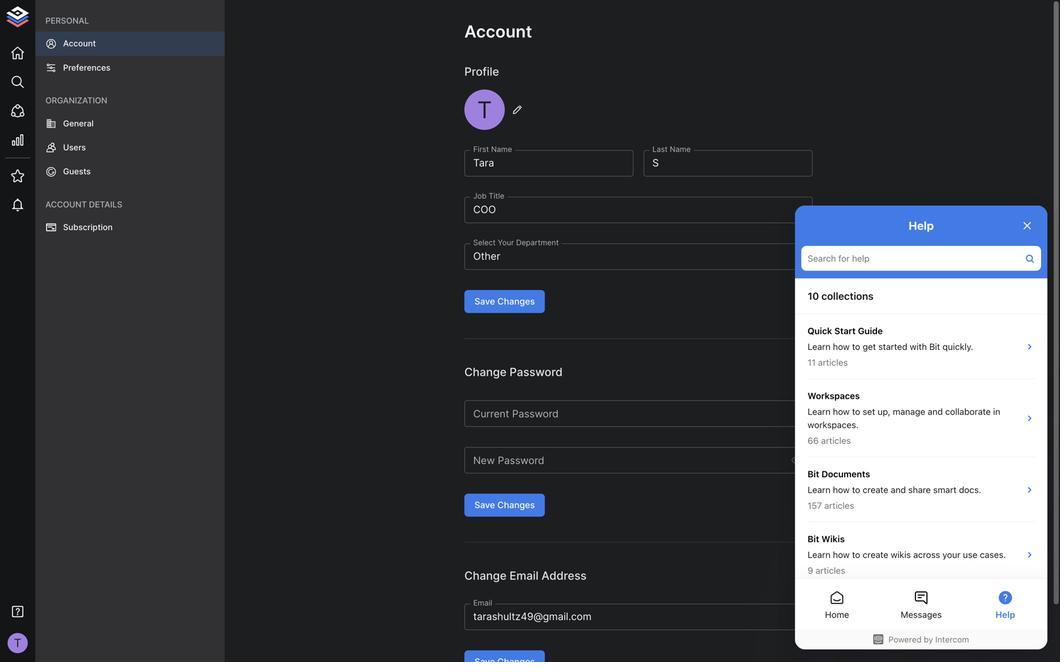 Task type: describe. For each thing, give the bounding box(es) containing it.
general
[[63, 118, 94, 128]]

0 horizontal spatial account
[[63, 39, 96, 48]]

2 save changes button from the top
[[464, 494, 545, 517]]

subscription link
[[35, 216, 225, 240]]

change for change email address
[[464, 569, 507, 583]]

your
[[498, 238, 514, 247]]

changes for 1st save changes button from the top of the page
[[497, 296, 535, 307]]

first
[[473, 145, 489, 154]]

changes for second save changes button from the top of the page
[[497, 500, 535, 511]]

general link
[[35, 112, 225, 136]]

preferences link
[[35, 56, 225, 80]]

password
[[510, 365, 563, 379]]

0 horizontal spatial t
[[14, 637, 21, 650]]

name for last name
[[670, 145, 691, 154]]

change for change password
[[464, 365, 507, 379]]

personal
[[45, 16, 89, 26]]

subscription
[[63, 222, 113, 232]]

profile
[[464, 65, 499, 79]]

1 horizontal spatial account
[[464, 21, 532, 42]]

address
[[542, 569, 587, 583]]

Job Title text field
[[464, 197, 813, 223]]

2 save changes from the top
[[474, 500, 535, 511]]

details
[[89, 200, 122, 209]]

organization
[[45, 96, 107, 105]]

users link
[[35, 136, 225, 160]]

1 horizontal spatial t
[[477, 96, 492, 124]]

1 save from the top
[[474, 296, 495, 307]]

1 password password field from the top
[[464, 401, 813, 427]]

department
[[516, 238, 559, 247]]

other
[[473, 250, 500, 263]]

change email address
[[464, 569, 587, 583]]



Task type: locate. For each thing, give the bounding box(es) containing it.
select your department other
[[473, 238, 559, 263]]

account details
[[45, 200, 122, 209]]

email left address
[[510, 569, 539, 583]]

1 horizontal spatial email
[[510, 569, 539, 583]]

2 password password field from the top
[[464, 447, 784, 474]]

account up profile
[[464, 21, 532, 42]]

Password password field
[[464, 401, 813, 427], [464, 447, 784, 474]]

first name
[[473, 145, 512, 154]]

1 vertical spatial save changes
[[474, 500, 535, 511]]

0 horizontal spatial name
[[491, 145, 512, 154]]

0 vertical spatial changes
[[497, 296, 535, 307]]

2 change from the top
[[464, 569, 507, 583]]

account up preferences
[[63, 39, 96, 48]]

title
[[489, 191, 504, 201]]

0 vertical spatial save
[[474, 296, 495, 307]]

0 vertical spatial save changes
[[474, 296, 535, 307]]

changes
[[497, 296, 535, 307], [497, 500, 535, 511]]

1 change from the top
[[464, 365, 507, 379]]

1 horizontal spatial t button
[[464, 90, 527, 130]]

1 vertical spatial t button
[[4, 630, 32, 657]]

1 save changes button from the top
[[464, 290, 545, 313]]

dialog
[[795, 206, 1047, 650]]

0 vertical spatial email
[[510, 569, 539, 583]]

name
[[491, 145, 512, 154], [670, 145, 691, 154]]

Last Name text field
[[644, 150, 813, 177]]

save changes
[[474, 296, 535, 307], [474, 500, 535, 511]]

0 vertical spatial save changes button
[[464, 290, 545, 313]]

0 horizontal spatial email
[[473, 599, 492, 608]]

change
[[464, 365, 507, 379], [464, 569, 507, 583]]

1 horizontal spatial name
[[670, 145, 691, 154]]

1 save changes from the top
[[474, 296, 535, 307]]

account
[[45, 200, 87, 209]]

t button
[[464, 90, 527, 130], [4, 630, 32, 657]]

0 vertical spatial t button
[[464, 90, 527, 130]]

1 vertical spatial password password field
[[464, 447, 784, 474]]

email down "change email address"
[[473, 599, 492, 608]]

select
[[473, 238, 496, 247]]

last name
[[652, 145, 691, 154]]

1 changes from the top
[[497, 296, 535, 307]]

guests link
[[35, 160, 225, 184]]

last
[[652, 145, 668, 154]]

save changes button
[[464, 290, 545, 313], [464, 494, 545, 517]]

guests
[[63, 167, 91, 176]]

preferences
[[63, 63, 110, 72]]

1 vertical spatial save
[[474, 500, 495, 511]]

account link
[[35, 32, 225, 56]]

0 vertical spatial change
[[464, 365, 507, 379]]

1 vertical spatial email
[[473, 599, 492, 608]]

2 changes from the top
[[497, 500, 535, 511]]

1 vertical spatial changes
[[497, 500, 535, 511]]

1 vertical spatial t
[[14, 637, 21, 650]]

0 horizontal spatial t button
[[4, 630, 32, 657]]

save
[[474, 296, 495, 307], [474, 500, 495, 511]]

job
[[473, 191, 487, 201]]

1 name from the left
[[491, 145, 512, 154]]

job title
[[473, 191, 504, 201]]

1 vertical spatial change
[[464, 569, 507, 583]]

Select Your Department field
[[464, 244, 813, 270]]

2 name from the left
[[670, 145, 691, 154]]

account
[[464, 21, 532, 42], [63, 39, 96, 48]]

name right first
[[491, 145, 512, 154]]

Email text field
[[464, 604, 813, 631]]

t
[[477, 96, 492, 124], [14, 637, 21, 650]]

email
[[510, 569, 539, 583], [473, 599, 492, 608]]

1 vertical spatial save changes button
[[464, 494, 545, 517]]

First Name text field
[[464, 150, 633, 177]]

2 save from the top
[[474, 500, 495, 511]]

change password
[[464, 365, 563, 379]]

name for first name
[[491, 145, 512, 154]]

users
[[63, 143, 86, 152]]

0 vertical spatial t
[[477, 96, 492, 124]]

name right last
[[670, 145, 691, 154]]

0 vertical spatial password password field
[[464, 401, 813, 427]]



Task type: vqa. For each thing, say whether or not it's contained in the screenshot.
left and
no



